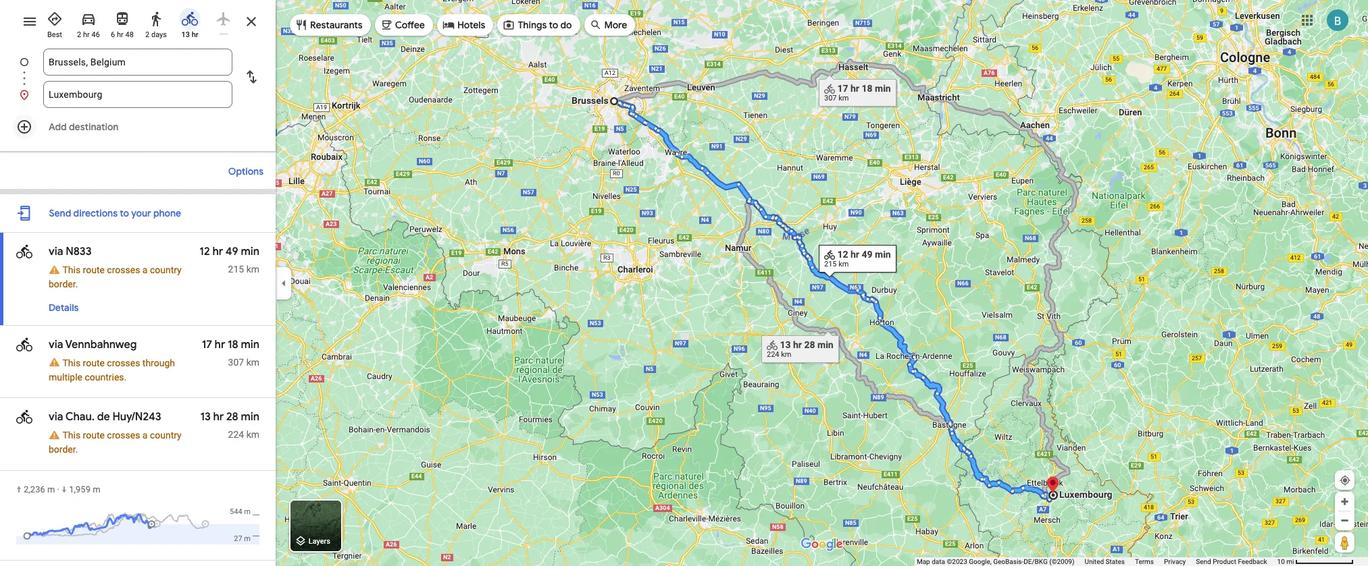 Task type: describe. For each thing, give the bounding box(es) containing it.
2 hr 46
[[77, 30, 100, 39]]

product
[[1213, 559, 1236, 566]]

544 m
[[230, 508, 251, 517]]

min for 12 hr 49 min
[[241, 245, 259, 259]]

min for 13 hr 28 min
[[241, 411, 259, 424]]

307
[[228, 357, 244, 368]]

this for vennbahnweg
[[62, 358, 80, 369]]

hotels
[[457, 19, 485, 31]]

your
[[131, 207, 151, 220]]

privacy
[[1164, 559, 1186, 566]]

cycling image for via n833
[[16, 243, 32, 261]]

18
[[228, 338, 238, 352]]

hr for 46
[[83, 30, 90, 39]]

2 days
[[145, 30, 167, 39]]

data
[[932, 559, 945, 566]]

27 m
[[234, 535, 251, 544]]

13 for 13 hr 28 min 224 km
[[200, 411, 211, 424]]

restaurants button
[[290, 9, 371, 41]]

more button
[[584, 9, 635, 41]]

options button
[[221, 159, 270, 184]]

this route crosses through multiple countries.
[[49, 358, 175, 383]]

united states
[[1085, 559, 1125, 566]]

13 hr 28 min 224 km
[[200, 411, 259, 441]]

13 hr radio
[[176, 5, 204, 40]]

6
[[111, 30, 115, 39]]

a for via chau. de huy/n243
[[142, 431, 148, 441]]

·
[[57, 485, 59, 495]]

warning tooltip for via vennbahnweg
[[49, 358, 60, 368]]

google account: brad klo  
(klobrad84@gmail.com) image
[[1327, 9, 1348, 31]]

13 for 13 hr
[[181, 30, 190, 39]]

phone
[[153, 207, 181, 220]]

add destination
[[49, 121, 119, 133]]

total ascent of 2,236 m. total descent of 1,959 m. image
[[16, 506, 259, 547]]

none field starting point brussels, belgium
[[49, 49, 227, 76]]

transit image
[[114, 11, 130, 27]]

driving image
[[80, 11, 97, 27]]

this route crosses a country border. for chau.
[[49, 431, 182, 456]]

more
[[604, 19, 627, 31]]

©2023
[[947, 559, 967, 566]]

options
[[228, 166, 263, 178]]

things to do button
[[497, 9, 580, 41]]

flights image
[[216, 11, 232, 27]]

via for via vennbahnweg
[[49, 338, 63, 352]]

hr for 28
[[213, 411, 224, 424]]

de/bkg
[[1024, 559, 1048, 566]]

1,959 m
[[69, 485, 100, 495]]

 for via n833
[[16, 243, 32, 261]]

10 mi button
[[1277, 559, 1354, 566]]

via for via chau. de huy/n243
[[49, 411, 63, 424]]

this route crosses a country border. for n833
[[49, 265, 182, 290]]

walking image
[[148, 11, 164, 27]]

crosses for vennbahnweg
[[107, 358, 140, 369]]

best travel modes image
[[47, 11, 63, 27]]

215
[[228, 264, 244, 275]]

things to do
[[518, 19, 572, 31]]

coffee
[[395, 19, 425, 31]]

2 for 2 hr 46
[[77, 30, 81, 39]]

united
[[1085, 559, 1104, 566]]

border. for chau.
[[49, 445, 78, 456]]

this for n833
[[62, 265, 80, 276]]

17 hr 18 min 307 km
[[202, 338, 259, 368]]

10 mi
[[1277, 559, 1294, 566]]

224
[[228, 430, 244, 441]]

12 hr 49 min 215 km
[[200, 245, 259, 275]]

coffee button
[[375, 9, 433, 41]]

best
[[47, 30, 62, 39]]

this for chau. de huy/n243
[[62, 431, 80, 441]]

days
[[151, 30, 167, 39]]

united states button
[[1085, 558, 1125, 567]]

google,
[[969, 559, 992, 566]]

10
[[1277, 559, 1285, 566]]

min for 17 hr 18 min
[[241, 338, 259, 352]]

footer inside google maps element
[[917, 558, 1277, 567]]



Task type: vqa. For each thing, say whether or not it's contained in the screenshot.
Send to the left
yes



Task type: locate. For each thing, give the bounding box(es) containing it.
route for vennbahnweg
[[83, 358, 105, 369]]

0 vertical spatial crosses
[[107, 265, 140, 276]]

3 warning tooltip from the top
[[49, 431, 60, 441]]

2 for 2 days
[[145, 30, 149, 39]]

hr inside '17 hr 18 min 307 km'
[[215, 338, 225, 352]]

hr left 28
[[213, 411, 224, 424]]

1 vertical spatial 13
[[200, 411, 211, 424]]

hr right 12
[[212, 245, 223, 259]]

google maps element
[[0, 0, 1368, 567]]

2 days radio
[[142, 5, 170, 40]]

de
[[97, 411, 110, 424]]

huy/n243
[[112, 411, 161, 424]]

0 vertical spatial warning tooltip
[[49, 265, 60, 275]]

0 vertical spatial cycling image
[[16, 243, 32, 261]]

1 route from the top
[[83, 265, 105, 276]]

cycling image
[[16, 243, 32, 261], [16, 408, 32, 427]]

terms button
[[1135, 558, 1154, 567]]

send product feedback button
[[1196, 558, 1267, 567]]

46
[[92, 30, 100, 39]]

1 cycling image from the top
[[16, 243, 32, 261]]

2 vertical spatial km
[[246, 430, 259, 441]]

1 horizontal spatial to
[[549, 19, 558, 31]]

0 vertical spatial km
[[246, 264, 259, 275]]

2 this from the top
[[62, 358, 80, 369]]

send inside directions main content
[[49, 207, 71, 220]]

0 vertical spatial this
[[62, 265, 80, 276]]

1 vertical spatial 
[[16, 335, 32, 354]]

13 left 28
[[200, 411, 211, 424]]

warning tooltip down via n833
[[49, 265, 60, 275]]

this inside this route crosses through multiple countries.
[[62, 358, 80, 369]]

2 crosses from the top
[[107, 358, 140, 369]]

things
[[518, 19, 547, 31]]

send for send product feedback
[[1196, 559, 1211, 566]]

1 vertical spatial min
[[241, 338, 259, 352]]

min inside '17 hr 18 min 307 km'
[[241, 338, 259, 352]]

mi
[[1287, 559, 1294, 566]]

none field 'destination luxembourg'
[[49, 81, 227, 108]]

0 horizontal spatial 13
[[181, 30, 190, 39]]

this down via n833
[[62, 265, 80, 276]]

2 vertical spatial warning tooltip
[[49, 431, 60, 441]]

none field down 48 on the left
[[49, 49, 227, 76]]

crosses for n833
[[107, 265, 140, 276]]

1 vertical spatial km
[[246, 357, 259, 368]]

3 crosses from the top
[[107, 431, 140, 441]]

list inside google maps element
[[0, 49, 276, 108]]

1 vertical spatial to
[[120, 207, 129, 220]]

1 vertical spatial route
[[83, 358, 105, 369]]

send left directions
[[49, 207, 71, 220]]

1 vertical spatial a
[[142, 431, 148, 441]]

48
[[125, 30, 134, 39]]

to left do
[[549, 19, 558, 31]]

directions main content
[[0, 0, 276, 567]]

restaurants
[[310, 19, 363, 31]]

min inside 13 hr 28 min 224 km
[[241, 411, 259, 424]]

0 vertical spatial min
[[241, 245, 259, 259]]

1 a from the top
[[142, 265, 148, 276]]

a for via n833
[[142, 265, 148, 276]]

13 hr
[[181, 30, 198, 39]]

2 country from the top
[[150, 431, 182, 441]]

0 horizontal spatial cycling image
[[16, 335, 32, 354]]

footer
[[917, 558, 1277, 567]]

2 left days
[[145, 30, 149, 39]]

to
[[549, 19, 558, 31], [120, 207, 129, 220]]

13 right days
[[181, 30, 190, 39]]

to left your
[[120, 207, 129, 220]]

km for 13 hr 28 min
[[246, 430, 259, 441]]

12
[[200, 245, 210, 259]]

country down phone at left
[[150, 265, 182, 276]]

 for via chau. de huy/n243
[[16, 408, 32, 427]]

warning tooltip up multiple
[[49, 358, 60, 368]]

warning tooltip for via n833
[[49, 265, 60, 275]]

km
[[246, 264, 259, 275], [246, 357, 259, 368], [246, 430, 259, 441]]

hr right days
[[192, 30, 198, 39]]

3 via from the top
[[49, 411, 63, 424]]

3 min from the top
[[241, 411, 259, 424]]

hr
[[83, 30, 90, 39], [117, 30, 123, 39], [192, 30, 198, 39], [212, 245, 223, 259], [215, 338, 225, 352], [213, 411, 224, 424]]

hotels button
[[437, 9, 493, 41]]

route for chau.
[[83, 431, 105, 441]]

none field for second 'list item' from the bottom
[[49, 49, 227, 76]]

1 country from the top
[[150, 265, 182, 276]]

cycling image inside directions main content
[[16, 335, 32, 354]]

2 vertical spatial 
[[16, 408, 32, 427]]

this route crosses a country border. down n833 on the left of page
[[49, 265, 182, 290]]

hr right 6
[[117, 30, 123, 39]]

1 vertical spatial cycling image
[[16, 335, 32, 354]]

terms
[[1135, 559, 1154, 566]]

route inside this route crosses through multiple countries.
[[83, 358, 105, 369]]

via left n833 on the left of page
[[49, 245, 63, 259]]

km right 307 on the bottom left
[[246, 357, 259, 368]]

country for 12
[[150, 265, 182, 276]]

1 vertical spatial send
[[1196, 559, 1211, 566]]

zoom out image
[[1340, 516, 1350, 526]]

1 vertical spatial none field
[[49, 81, 227, 108]]

3  from the top
[[16, 408, 32, 427]]

km inside 12 hr 49 min 215 km
[[246, 264, 259, 275]]

2 inside option
[[145, 30, 149, 39]]

cycling image containing 
[[16, 335, 32, 354]]

1 min from the top
[[241, 245, 259, 259]]

13 inside 13 hr 28 min 224 km
[[200, 411, 211, 424]]

via chau. de huy/n243
[[49, 411, 161, 424]]

0 vertical spatial 13
[[181, 30, 190, 39]]

hr for 48
[[117, 30, 123, 39]]

0 vertical spatial country
[[150, 265, 182, 276]]

close directions image
[[243, 14, 259, 30]]

2 vertical spatial min
[[241, 411, 259, 424]]

0 horizontal spatial to
[[120, 207, 129, 220]]

none field for first 'list item' from the bottom of the list inside the google maps element
[[49, 81, 227, 108]]

Starting point Brussels, Belgium field
[[49, 54, 227, 70]]

1 this route crosses a country border. from the top
[[49, 265, 182, 290]]

crosses down send directions to your phone button
[[107, 265, 140, 276]]

1 vertical spatial this route crosses a country border.
[[49, 431, 182, 456]]

route
[[83, 265, 105, 276], [83, 358, 105, 369], [83, 431, 105, 441]]

2 route from the top
[[83, 358, 105, 369]]

footer containing map data ©2023 google, geobasis-de/bkg (©2009)
[[917, 558, 1277, 567]]

2 vertical spatial crosses
[[107, 431, 140, 441]]

this route crosses a country border.
[[49, 265, 182, 290], [49, 431, 182, 456]]

49
[[226, 245, 238, 259]]

cycling image left chau.
[[16, 408, 32, 427]]

0 vertical spatial 
[[16, 243, 32, 261]]

1 warning tooltip from the top
[[49, 265, 60, 275]]

28
[[226, 411, 238, 424]]

0 horizontal spatial 2
[[77, 30, 81, 39]]

cycling image inside 13 hr option
[[182, 11, 198, 27]]

destination
[[69, 121, 119, 133]]

privacy button
[[1164, 558, 1186, 567]]

0 vertical spatial send
[[49, 207, 71, 220]]

geobasis-
[[993, 559, 1024, 566]]

2,236 m ·
[[24, 485, 62, 495]]

0 vertical spatial this route crosses a country border.
[[49, 265, 182, 290]]

layers
[[309, 538, 330, 547]]

3 km from the top
[[246, 430, 259, 441]]

Destination Luxembourg field
[[49, 86, 227, 103]]

list item
[[0, 49, 276, 92], [0, 81, 276, 108]]

to inside directions main content
[[120, 207, 129, 220]]

1 vertical spatial cycling image
[[16, 408, 32, 427]]

multiple
[[49, 372, 82, 383]]

(©2009)
[[1049, 559, 1074, 566]]

2 this route crosses a country border. from the top
[[49, 431, 182, 456]]

route for n833
[[83, 265, 105, 276]]

border.
[[49, 279, 78, 290], [49, 445, 78, 456]]

send left product
[[1196, 559, 1211, 566]]

min
[[241, 245, 259, 259], [241, 338, 259, 352], [241, 411, 259, 424]]

cycling image for via chau. de huy/n243
[[16, 408, 32, 427]]

0 vertical spatial cycling image
[[182, 11, 198, 27]]

0 horizontal spatial send
[[49, 207, 71, 220]]

send
[[49, 207, 71, 220], [1196, 559, 1211, 566]]

add destination button
[[0, 113, 276, 141]]

through
[[142, 358, 175, 369]]

crosses down huy/n243
[[107, 431, 140, 441]]

2 vertical spatial route
[[83, 431, 105, 441]]

3 route from the top
[[83, 431, 105, 441]]

do
[[560, 19, 572, 31]]

13
[[181, 30, 190, 39], [200, 411, 211, 424]]

border. for n833
[[49, 279, 78, 290]]

min inside 12 hr 49 min 215 km
[[241, 245, 259, 259]]

0 vertical spatial to
[[549, 19, 558, 31]]

km for 17 hr 18 min
[[246, 357, 259, 368]]

states
[[1106, 559, 1125, 566]]

list
[[0, 49, 276, 108]]

hr inside 13 hr 28 min 224 km
[[213, 411, 224, 424]]

2 via from the top
[[49, 338, 63, 352]]

2 hr 46 radio
[[74, 5, 103, 40]]

reverse starting point and destination image
[[243, 69, 259, 85]]

details
[[49, 302, 79, 314]]

0 vertical spatial via
[[49, 245, 63, 259]]

2 none field from the top
[[49, 81, 227, 108]]

country for 13
[[150, 431, 182, 441]]

send directions to your phone
[[49, 207, 181, 220]]

warning tooltip
[[49, 265, 60, 275], [49, 358, 60, 368], [49, 431, 60, 441]]

2 inside radio
[[77, 30, 81, 39]]

2
[[77, 30, 81, 39], [145, 30, 149, 39]]

crosses up countries.
[[107, 358, 140, 369]]

hr for 18
[[215, 338, 225, 352]]

1 km from the top
[[246, 264, 259, 275]]

vennbahnweg
[[65, 338, 137, 352]]

km right 224 at the bottom left of the page
[[246, 430, 259, 441]]

None radio
[[209, 5, 238, 34]]

feedback
[[1238, 559, 1267, 566]]

1 list item from the top
[[0, 49, 276, 92]]

2 border. from the top
[[49, 445, 78, 456]]

1 vertical spatial crosses
[[107, 358, 140, 369]]


[[16, 243, 32, 261], [16, 335, 32, 354], [16, 408, 32, 427]]

list item down starting point brussels, belgium field
[[0, 81, 276, 108]]

km for 12 hr 49 min
[[246, 264, 259, 275]]

route down de
[[83, 431, 105, 441]]

via n833
[[49, 245, 92, 259]]

send directions to your phone button
[[42, 200, 188, 227]]

1 horizontal spatial 2
[[145, 30, 149, 39]]

map data ©2023 google, geobasis-de/bkg (©2009)
[[917, 559, 1074, 566]]

warning tooltip down via chau. de huy/n243
[[49, 431, 60, 441]]

details button
[[42, 296, 85, 320]]

hr left 46
[[83, 30, 90, 39]]

1 border. from the top
[[49, 279, 78, 290]]

1 horizontal spatial 13
[[200, 411, 211, 424]]

2 list item from the top
[[0, 81, 276, 108]]

1 2 from the left
[[77, 30, 81, 39]]

2 left 46
[[77, 30, 81, 39]]

this down chau.
[[62, 431, 80, 441]]

show your location image
[[1339, 475, 1351, 487]]

0 vertical spatial route
[[83, 265, 105, 276]]

min right 18
[[241, 338, 259, 352]]

hr inside 12 hr 49 min 215 km
[[212, 245, 223, 259]]

this route crosses a country border. down via chau. de huy/n243
[[49, 431, 182, 456]]

min right 49 in the left of the page
[[241, 245, 259, 259]]

1 vertical spatial via
[[49, 338, 63, 352]]

via up multiple
[[49, 338, 63, 352]]

1 crosses from the top
[[107, 265, 140, 276]]

send for send directions to your phone
[[49, 207, 71, 220]]

map
[[917, 559, 930, 566]]

countries.
[[85, 372, 127, 383]]

crosses inside this route crosses through multiple countries.
[[107, 358, 140, 369]]

this up multiple
[[62, 358, 80, 369]]

2 a from the top
[[142, 431, 148, 441]]

hr right 17 at bottom
[[215, 338, 225, 352]]

1 none field from the top
[[49, 49, 227, 76]]

6 hr 48
[[111, 30, 134, 39]]

1 vertical spatial this
[[62, 358, 80, 369]]

2 cycling image from the top
[[16, 408, 32, 427]]

cycling image left via n833
[[16, 243, 32, 261]]

3 this from the top
[[62, 431, 80, 441]]

a down your
[[142, 265, 148, 276]]

this
[[62, 265, 80, 276], [62, 358, 80, 369], [62, 431, 80, 441]]

None field
[[49, 49, 227, 76], [49, 81, 227, 108]]

km inside '17 hr 18 min 307 km'
[[246, 357, 259, 368]]

Best radio
[[41, 5, 69, 40]]

a down huy/n243
[[142, 431, 148, 441]]

2 vertical spatial this
[[62, 431, 80, 441]]

km inside 13 hr 28 min 224 km
[[246, 430, 259, 441]]

chau.
[[65, 411, 95, 424]]

1 vertical spatial border.
[[49, 445, 78, 456]]

2 2 from the left
[[145, 30, 149, 39]]

crosses for chau.
[[107, 431, 140, 441]]

0 vertical spatial none field
[[49, 49, 227, 76]]

1 vertical spatial country
[[150, 431, 182, 441]]

1 horizontal spatial send
[[1196, 559, 1211, 566]]

km right 215
[[246, 264, 259, 275]]

cycling image
[[182, 11, 198, 27], [16, 335, 32, 354]]

route down "via vennbahnweg"
[[83, 358, 105, 369]]

2,236 m
[[24, 485, 55, 495]]

1  from the top
[[16, 243, 32, 261]]

2 vertical spatial via
[[49, 411, 63, 424]]

0 vertical spatial a
[[142, 265, 148, 276]]

hr for 49
[[212, 245, 223, 259]]

via left chau.
[[49, 411, 63, 424]]

crosses
[[107, 265, 140, 276], [107, 358, 140, 369], [107, 431, 140, 441]]

13 inside option
[[181, 30, 190, 39]]

 for via vennbahnweg
[[16, 335, 32, 354]]

min right 28
[[241, 411, 259, 424]]

route down n833 on the left of page
[[83, 265, 105, 276]]

list item down 48 on the left
[[0, 49, 276, 92]]

send inside footer
[[1196, 559, 1211, 566]]

0 vertical spatial border.
[[49, 279, 78, 290]]

n833
[[66, 245, 92, 259]]

directions
[[73, 207, 118, 220]]

1 vertical spatial warning tooltip
[[49, 358, 60, 368]]

send product feedback
[[1196, 559, 1267, 566]]

a
[[142, 265, 148, 276], [142, 431, 148, 441]]

none field down starting point brussels, belgium field
[[49, 81, 227, 108]]

2 min from the top
[[241, 338, 259, 352]]

warning tooltip for via chau. de huy/n243
[[49, 431, 60, 441]]

add
[[49, 121, 67, 133]]

2 km from the top
[[246, 357, 259, 368]]

6 hr 48 radio
[[108, 5, 136, 40]]

1 this from the top
[[62, 265, 80, 276]]

country down huy/n243
[[150, 431, 182, 441]]

1 horizontal spatial cycling image
[[182, 11, 198, 27]]

via vennbahnweg
[[49, 338, 137, 352]]

hr inside option
[[192, 30, 198, 39]]

via for via n833
[[49, 245, 63, 259]]

1 via from the top
[[49, 245, 63, 259]]

collapse side panel image
[[276, 276, 291, 291]]

17
[[202, 338, 212, 352]]

show street view coverage image
[[1335, 533, 1355, 553]]

2  from the top
[[16, 335, 32, 354]]

zoom in image
[[1340, 497, 1350, 507]]

2 warning tooltip from the top
[[49, 358, 60, 368]]

border. down chau.
[[49, 445, 78, 456]]

border. up details
[[49, 279, 78, 290]]



